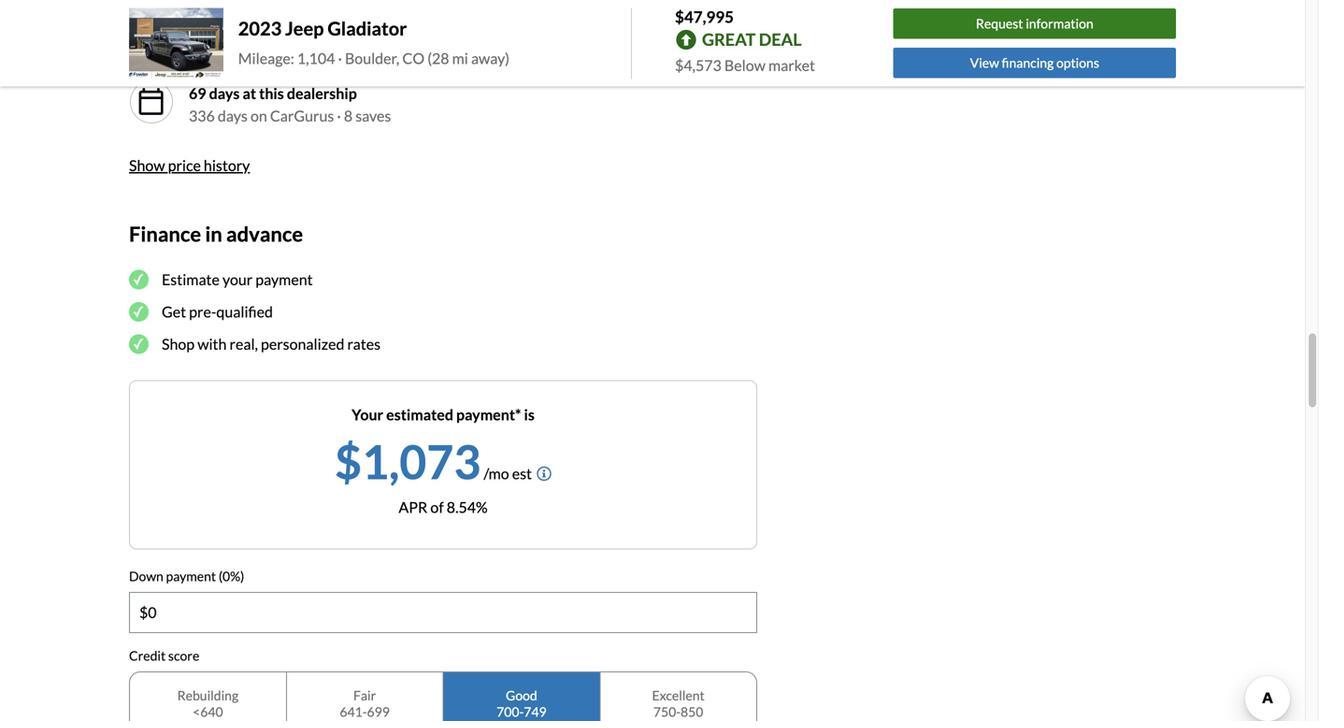 Task type: describe. For each thing, give the bounding box(es) containing it.
apr
[[399, 498, 428, 516]]

your
[[352, 406, 384, 424]]

shop with real, personalized rates
[[162, 335, 381, 353]]

/mo
[[484, 464, 509, 483]]

apr of 8.54%
[[399, 498, 488, 516]]

decreased
[[226, 11, 295, 29]]

request information
[[976, 16, 1094, 32]]

699
[[367, 704, 390, 719]]

2 price from the top
[[189, 33, 223, 52]]

<640
[[193, 704, 223, 719]]

get
[[162, 303, 186, 321]]

1 vertical spatial payment
[[166, 568, 216, 584]]

at
[[243, 84, 256, 102]]

69 days at this dealership 336 days on cargurus · 8 saves
[[189, 84, 391, 125]]

$1,073
[[335, 433, 481, 489]]

information
[[1026, 16, 1094, 32]]

2023
[[238, 17, 282, 40]]

1 horizontal spatial payment
[[256, 270, 313, 289]]

great deal
[[702, 29, 802, 50]]

rebuilding
[[177, 687, 239, 703]]

mileage:
[[238, 49, 294, 67]]

dealership
[[287, 84, 357, 102]]

info circle image
[[537, 466, 552, 481]]

641-
[[340, 704, 367, 719]]

show price history link
[[129, 156, 250, 174]]

view financing options button
[[894, 48, 1177, 78]]

deal
[[759, 29, 802, 50]]

history
[[204, 156, 250, 174]]

fair 641-699
[[340, 687, 390, 719]]

Down payment (0%) text field
[[130, 593, 757, 632]]

below
[[725, 56, 766, 74]]

rates
[[347, 335, 381, 353]]

show price history
[[129, 156, 250, 174]]

1 price from the top
[[189, 11, 224, 29]]

view
[[970, 55, 1000, 71]]

show
[[129, 156, 165, 174]]

est
[[512, 464, 532, 483]]

cargurus
[[270, 106, 334, 125]]

credit
[[129, 648, 166, 664]]

with
[[198, 335, 227, 353]]

down
[[262, 33, 298, 52]]

excellent 750-850
[[652, 687, 705, 719]]

credit score
[[129, 648, 199, 664]]

1 vertical spatial days
[[218, 106, 248, 125]]

$47,995
[[675, 7, 734, 26]]

by
[[301, 33, 317, 52]]

$4,573 below market
[[675, 56, 815, 74]]

qualified
[[216, 303, 273, 321]]

request
[[976, 16, 1024, 32]]

· inside the 2023 jeep gladiator mileage: 1,104 · boulder, co (28 mi away)
[[338, 49, 342, 67]]

finance in advance
[[129, 221, 303, 246]]

this
[[259, 84, 284, 102]]

0 vertical spatial days
[[209, 84, 240, 102]]

down
[[129, 568, 164, 584]]

view financing options
[[970, 55, 1100, 71]]

(28
[[428, 49, 449, 67]]

pre-
[[189, 303, 216, 321]]



Task type: vqa. For each thing, say whether or not it's contained in the screenshot.
View vehicle photo 3
no



Task type: locate. For each thing, give the bounding box(es) containing it.
1 vertical spatial ·
[[337, 106, 341, 125]]

market
[[769, 56, 815, 74]]

financing
[[1002, 55, 1054, 71]]

price decreased image
[[129, 6, 174, 51], [137, 14, 166, 44]]

(0%)
[[219, 568, 244, 584]]

336
[[189, 106, 215, 125]]

your
[[223, 270, 253, 289]]

2023 jeep gladiator mileage: 1,104 · boulder, co (28 mi away)
[[238, 17, 510, 67]]

$1,073 /mo est
[[335, 433, 532, 489]]

went
[[226, 33, 259, 52]]

payment right 'your'
[[256, 270, 313, 289]]

away)
[[471, 49, 510, 67]]

payment*
[[456, 406, 521, 424]]

0 vertical spatial price
[[189, 11, 224, 29]]

excellent
[[652, 687, 705, 703]]

price left 2023
[[189, 11, 224, 29]]

1 vertical spatial price
[[189, 33, 223, 52]]

price decreased price went down by $5,203.
[[189, 11, 370, 52]]

· left 8
[[337, 106, 341, 125]]

real,
[[230, 335, 258, 353]]

payment left (0%)
[[166, 568, 216, 584]]

0 vertical spatial ·
[[338, 49, 342, 67]]

get pre-qualified
[[162, 303, 273, 321]]

0 vertical spatial payment
[[256, 270, 313, 289]]

personalized
[[261, 335, 345, 353]]

options
[[1057, 55, 1100, 71]]

price
[[189, 11, 224, 29], [189, 33, 223, 52]]

is
[[524, 406, 535, 424]]

estimated
[[386, 406, 454, 424]]

gladiator
[[328, 17, 407, 40]]

advance
[[226, 221, 303, 246]]

shop
[[162, 335, 195, 353]]

in
[[205, 221, 222, 246]]

749
[[524, 704, 547, 719]]

days left the on
[[218, 106, 248, 125]]

down payment (0%)
[[129, 568, 244, 584]]

· inside 69 days at this dealership 336 days on cargurus · 8 saves
[[337, 106, 341, 125]]

jeep
[[285, 17, 324, 40]]

price left "went"
[[189, 33, 223, 52]]

price
[[168, 156, 201, 174]]

700-
[[497, 704, 524, 719]]

saves
[[356, 106, 391, 125]]

$4,573
[[675, 56, 722, 74]]

great
[[702, 29, 756, 50]]

days left at
[[209, 84, 240, 102]]

·
[[338, 49, 342, 67], [337, 106, 341, 125]]

good
[[506, 687, 537, 703]]

$5,203.
[[320, 33, 370, 52]]

days
[[209, 84, 240, 102], [218, 106, 248, 125]]

· right 1,104
[[338, 49, 342, 67]]

8.54%
[[447, 498, 488, 516]]

8
[[344, 106, 353, 125]]

2023 jeep gladiator image
[[129, 8, 223, 79]]

good 700-749
[[497, 687, 547, 719]]

estimate
[[162, 270, 220, 289]]

co
[[403, 49, 425, 67]]

estimate your payment
[[162, 270, 313, 289]]

request information button
[[894, 9, 1177, 39]]

rebuilding <640
[[177, 687, 239, 719]]

850
[[681, 704, 704, 719]]

finance
[[129, 221, 201, 246]]

750-
[[654, 704, 681, 719]]

your estimated payment* is
[[352, 406, 535, 424]]

mi
[[452, 49, 468, 67]]

1,104
[[297, 49, 335, 67]]

69 days at this dealership image
[[129, 79, 174, 124], [137, 87, 166, 117]]

69
[[189, 84, 206, 102]]

fair
[[354, 687, 376, 703]]

payment
[[256, 270, 313, 289], [166, 568, 216, 584]]

on
[[251, 106, 267, 125]]

0 horizontal spatial payment
[[166, 568, 216, 584]]

of
[[431, 498, 444, 516]]

boulder,
[[345, 49, 400, 67]]

score
[[168, 648, 199, 664]]



